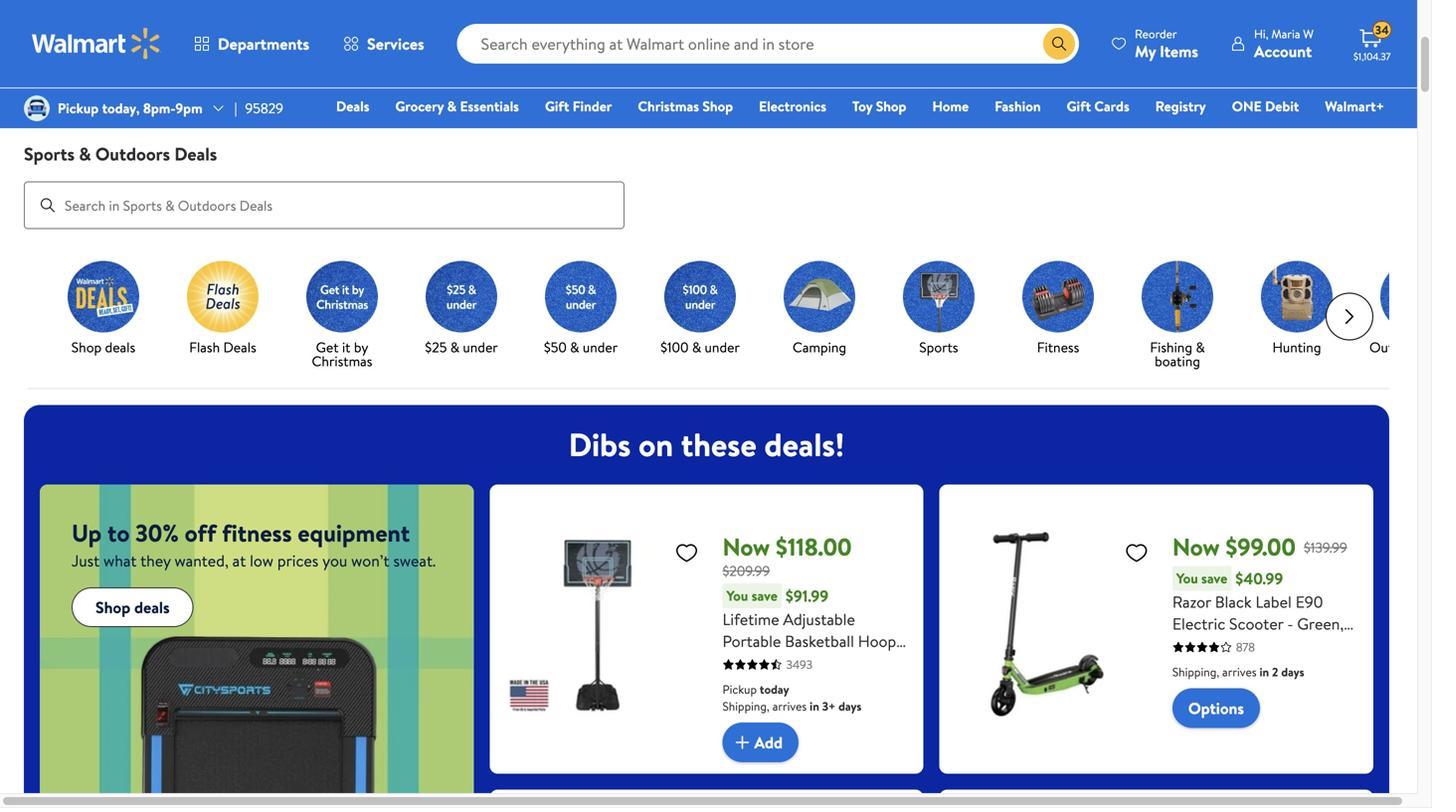 Task type: vqa. For each thing, say whether or not it's contained in the screenshot.
Outdoor toys & rec IMAGE
yes



Task type: describe. For each thing, give the bounding box(es) containing it.
options
[[1189, 698, 1245, 720]]

lifetime
[[723, 609, 780, 631]]

you inside now $118.00 $209.99 you save $91.99 lifetime adjustable portable basketball hoop, 44 inch hdpe plastic impact® (90759)
[[727, 587, 748, 606]]

0 vertical spatial shop deals
[[71, 338, 135, 357]]

sports image
[[903, 261, 975, 333]]

add to favorites list, razor black label e90 electric scooter - green, for kids ages 8+ and up to 120 lbs, up to 10 mph image
[[1125, 541, 1149, 566]]

search image
[[40, 198, 56, 214]]

shop deals inside button
[[96, 597, 170, 619]]

services button
[[326, 20, 441, 68]]

plastic
[[825, 653, 870, 675]]

scooter
[[1230, 613, 1284, 635]]

fishing & boating link
[[1126, 261, 1230, 373]]

1 horizontal spatial christmas
[[638, 96, 699, 116]]

dibs on these deals!
[[569, 423, 845, 467]]

electronics
[[759, 96, 827, 116]]

today,
[[102, 98, 140, 118]]

hunting link
[[1245, 261, 1349, 359]]

christmas inside "link"
[[312, 352, 373, 371]]

now for $99.00
[[1173, 531, 1220, 564]]

finder
[[573, 96, 612, 116]]

they
[[140, 550, 171, 572]]

$139.99
[[1304, 538, 1348, 557]]

34
[[1376, 22, 1389, 39]]

gift cards link
[[1058, 96, 1139, 117]]

hdpe
[[779, 653, 821, 675]]

sort and filter section element
[[0, 55, 1418, 118]]

$100
[[661, 338, 689, 357]]

days inside pickup today shipping, arrives in 3+ days
[[839, 698, 862, 715]]

shipping, inside pickup today shipping, arrives in 3+ days
[[723, 698, 770, 715]]

1 horizontal spatial arrives
[[1223, 664, 1257, 681]]

electronics link
[[750, 96, 836, 117]]

outdoor toys & rec image
[[1381, 261, 1433, 333]]

camping image
[[784, 261, 856, 333]]

add
[[755, 732, 783, 754]]

essentials
[[460, 96, 519, 116]]

now for $118.00
[[723, 531, 770, 564]]

sort
[[1182, 76, 1212, 98]]

$25 & under link
[[410, 261, 513, 359]]

save inside now $118.00 $209.99 you save $91.99 lifetime adjustable portable basketball hoop, 44 inch hdpe plastic impact® (90759)
[[752, 587, 778, 606]]

deals!
[[764, 423, 845, 467]]

-
[[1288, 613, 1294, 635]]

get
[[316, 338, 339, 357]]

basketball
[[785, 631, 854, 653]]

at
[[232, 550, 246, 572]]

inch
[[746, 653, 775, 675]]

2
[[1272, 664, 1279, 681]]

grocery
[[395, 96, 444, 116]]

flash
[[189, 338, 220, 357]]

3+
[[822, 698, 836, 715]]

fishing & boating image
[[1142, 261, 1214, 333]]

outdoors
[[95, 142, 170, 167]]

razor
[[1173, 592, 1212, 613]]

wanted,
[[175, 550, 229, 572]]

lbs,
[[1200, 657, 1223, 679]]

flash deals link
[[171, 261, 275, 359]]

walmart image
[[32, 28, 161, 60]]

electric
[[1173, 613, 1226, 635]]

by inside "get it by christmas"
[[354, 338, 368, 357]]

under for $25 & under
[[463, 338, 498, 357]]

shop deals link
[[52, 261, 155, 359]]

arrives inside pickup today shipping, arrives in 3+ days
[[773, 698, 807, 715]]

filters
[[81, 77, 116, 96]]

10
[[1266, 657, 1281, 679]]

| inside 'sort and filter section' element
[[1241, 76, 1244, 98]]

you save $40.99 razor black label e90 electric scooter - green, for kids ages 8+ and up to 120 lbs, up to 10 mph
[[1173, 568, 1353, 679]]

878
[[1236, 639, 1255, 656]]

shop deals button
[[72, 588, 194, 628]]

deals inside shop deals button
[[134, 597, 170, 619]]

& for sports
[[79, 142, 91, 167]]

under for $100 & under
[[705, 338, 740, 357]]

deals inside "search field"
[[174, 142, 217, 167]]

Search search field
[[457, 24, 1079, 64]]

fitness link
[[1007, 261, 1110, 359]]

cards
[[1095, 96, 1130, 116]]

maria
[[1272, 25, 1301, 42]]

home
[[933, 96, 969, 116]]

outdoor to link
[[1365, 261, 1433, 373]]

fitness
[[1037, 338, 1080, 357]]

8pm-
[[143, 98, 175, 118]]

now $118.00 $209.99 you save $91.99 lifetime adjustable portable basketball hoop, 44 inch hdpe plastic impact® (90759)
[[723, 531, 900, 696]]

0 vertical spatial deals
[[336, 96, 370, 116]]

pickup for pickup today shipping, arrives in 3+ days
[[723, 682, 757, 698]]

now $99.00 $139.99
[[1173, 531, 1348, 564]]

shop twenty-five dollars and under. image
[[426, 261, 497, 333]]

to inside up to 30% off fitness equipment just what they wanted, at low prices you won't sweat.
[[107, 517, 130, 550]]

toy
[[853, 96, 873, 116]]

search icon image
[[1052, 36, 1067, 52]]

deals inside shop deals link
[[105, 338, 135, 357]]

shipping, arrives in 2 days
[[1173, 664, 1305, 681]]

& for $50
[[570, 338, 579, 357]]

account
[[1254, 40, 1312, 62]]

fitness image
[[1023, 261, 1094, 333]]

christmas shop
[[638, 96, 733, 116]]

$118.00
[[776, 531, 852, 564]]

boating
[[1155, 352, 1201, 371]]

hi,
[[1254, 25, 1269, 42]]

| 95829
[[234, 98, 283, 118]]

fishing
[[1150, 338, 1193, 357]]

impact®
[[723, 675, 775, 696]]

shop all. image
[[68, 261, 139, 333]]

label
[[1256, 592, 1292, 613]]

today
[[760, 682, 789, 698]]

flash deals image
[[187, 261, 259, 333]]

gift for gift finder
[[545, 96, 569, 116]]

grocery & essentials link
[[386, 96, 528, 117]]

camping
[[793, 338, 847, 357]]

off
[[185, 517, 216, 550]]

shop inside button
[[96, 597, 130, 619]]

shop fifty dollars and under. image
[[545, 261, 617, 333]]

44
[[723, 653, 742, 675]]

portable
[[723, 631, 781, 653]]

add button
[[723, 723, 799, 763]]

by inside 'sort and filter section' element
[[1216, 76, 1233, 98]]

hi, maria w account
[[1254, 25, 1314, 62]]

save inside you save $40.99 razor black label e90 electric scooter - green, for kids ages 8+ and up to 120 lbs, up to 10 mph
[[1202, 569, 1228, 589]]



Task type: locate. For each thing, give the bounding box(es) containing it.
Search in Sports & Outdoors Deals search field
[[24, 182, 625, 229]]

all filters
[[62, 77, 116, 96]]

to inside outdoor to
[[1425, 338, 1433, 357]]

| left debit
[[1241, 76, 1244, 98]]

mph
[[1284, 657, 1315, 679]]

$209.99
[[723, 562, 770, 581]]

get gifts in time for christmas. image
[[306, 261, 378, 333]]

1 vertical spatial deals
[[134, 597, 170, 619]]

to right up
[[107, 517, 130, 550]]

sports inside "search field"
[[24, 142, 75, 167]]

pickup for pickup today, 8pm-9pm
[[58, 98, 99, 118]]

0 horizontal spatial save
[[752, 587, 778, 606]]

up down 878
[[1226, 657, 1244, 679]]

low
[[250, 550, 274, 572]]

registry link
[[1147, 96, 1215, 117]]

departments button
[[177, 20, 326, 68]]

now up razor
[[1173, 531, 1220, 564]]

shop one-hundred dollars and under. image
[[665, 261, 736, 333]]

& left the outdoors
[[79, 142, 91, 167]]

one debit link
[[1223, 96, 1309, 117]]

1 horizontal spatial now
[[1173, 531, 1220, 564]]

shipping, down impact®
[[723, 698, 770, 715]]

95829
[[245, 98, 283, 118]]

fashion
[[995, 96, 1041, 116]]

shop deals down shop all. image
[[71, 338, 135, 357]]

gift left cards
[[1067, 96, 1091, 116]]

& for $100
[[692, 338, 702, 357]]

w
[[1304, 25, 1314, 42]]

& inside the grocery & essentials "link"
[[447, 96, 457, 116]]

1 vertical spatial sports
[[920, 338, 959, 357]]

now right the add to favorites list, lifetime adjustable portable basketball hoop, 44 inch hdpe plastic impact® (90759) 'image'
[[723, 531, 770, 564]]

& inside $100 & under link
[[692, 338, 702, 357]]

1 horizontal spatial deals
[[223, 338, 256, 357]]

& inside the $50 & under link
[[570, 338, 579, 357]]

christmas
[[638, 96, 699, 116], [312, 352, 373, 371]]

30%
[[135, 517, 179, 550]]

(90759)
[[779, 675, 833, 696]]

days right '2'
[[1282, 664, 1305, 681]]

2 now from the left
[[1173, 531, 1220, 564]]

hunting
[[1273, 338, 1322, 357]]

Walmart Site-Wide search field
[[457, 24, 1079, 64]]

and
[[1289, 635, 1314, 657]]

e90
[[1296, 592, 1324, 613]]

pickup
[[58, 98, 99, 118], [723, 682, 757, 698]]

0 horizontal spatial pickup
[[58, 98, 99, 118]]

2 horizontal spatial deals
[[336, 96, 370, 116]]

under right $100 on the left of page
[[705, 338, 740, 357]]

grocery & essentials
[[395, 96, 519, 116]]

& right grocery
[[447, 96, 457, 116]]

0 horizontal spatial |
[[234, 98, 237, 118]]

you
[[322, 550, 348, 572]]

days right 3+
[[839, 698, 862, 715]]

0 horizontal spatial now
[[723, 531, 770, 564]]

1 vertical spatial shop deals
[[96, 597, 170, 619]]

deals down shop all. image
[[105, 338, 135, 357]]

1 vertical spatial christmas
[[312, 352, 373, 371]]

0 vertical spatial days
[[1282, 664, 1305, 681]]

1 vertical spatial by
[[354, 338, 368, 357]]

hunting image
[[1261, 261, 1333, 333]]

outdoor
[[1370, 338, 1422, 357]]

$50
[[544, 338, 567, 357]]

walmart black friday deals for days image
[[859, 0, 1402, 39]]

1 vertical spatial shipping,
[[723, 698, 770, 715]]

to right outdoor
[[1425, 338, 1433, 357]]

0 horizontal spatial arrives
[[773, 698, 807, 715]]

walmart+
[[1325, 96, 1385, 116]]

$25 & under
[[425, 338, 498, 357]]

shop
[[703, 96, 733, 116], [876, 96, 907, 116], [71, 338, 102, 357], [96, 597, 130, 619]]

2 horizontal spatial under
[[705, 338, 740, 357]]

1 horizontal spatial under
[[583, 338, 618, 357]]

adjustable
[[783, 609, 855, 631]]

1 horizontal spatial in
[[1260, 664, 1270, 681]]

by right it
[[354, 338, 368, 357]]

you up razor
[[1177, 569, 1198, 589]]

$99.00
[[1226, 531, 1296, 564]]

by right sort
[[1216, 76, 1233, 98]]

christmas down get gifts in time for christmas. image
[[312, 352, 373, 371]]

& inside fishing & boating
[[1196, 338, 1205, 357]]

1 horizontal spatial up
[[1318, 635, 1335, 657]]

1 horizontal spatial you
[[1177, 569, 1198, 589]]

0 vertical spatial sports
[[24, 142, 75, 167]]

pickup inside pickup today shipping, arrives in 3+ days
[[723, 682, 757, 698]]

pickup down all
[[58, 98, 99, 118]]

deals right flash
[[223, 338, 256, 357]]

sweat.
[[393, 550, 436, 572]]

prices
[[277, 550, 319, 572]]

sports inside "link"
[[920, 338, 959, 357]]

hoop,
[[858, 631, 900, 653]]

0 vertical spatial deals
[[105, 338, 135, 357]]

flash deals
[[189, 338, 256, 357]]

 image
[[24, 96, 50, 121]]

deals
[[336, 96, 370, 116], [174, 142, 217, 167], [223, 338, 256, 357]]

up
[[1318, 635, 1335, 657], [1226, 657, 1244, 679]]

1 vertical spatial in
[[810, 698, 820, 715]]

1 horizontal spatial sports
[[920, 338, 959, 357]]

sports for sports & outdoors deals
[[24, 142, 75, 167]]

9pm
[[175, 98, 203, 118]]

now
[[723, 531, 770, 564], [1173, 531, 1220, 564]]

1 vertical spatial days
[[839, 698, 862, 715]]

sports
[[24, 142, 75, 167], [920, 338, 959, 357]]

3 under from the left
[[705, 338, 740, 357]]

2 vertical spatial deals
[[223, 338, 256, 357]]

sports link
[[887, 261, 991, 359]]

black
[[1215, 592, 1252, 613]]

you inside you save $40.99 razor black label e90 electric scooter - green, for kids ages 8+ and up to 120 lbs, up to 10 mph
[[1177, 569, 1198, 589]]

0 horizontal spatial sports
[[24, 142, 75, 167]]

to left the 10
[[1247, 657, 1262, 679]]

shop down shop all. image
[[71, 338, 102, 357]]

120
[[1173, 657, 1196, 679]]

1 now from the left
[[723, 531, 770, 564]]

1 horizontal spatial days
[[1282, 664, 1305, 681]]

now inside now $118.00 $209.99 you save $91.99 lifetime adjustable portable basketball hoop, 44 inch hdpe plastic impact® (90759)
[[723, 531, 770, 564]]

& for grocery
[[447, 96, 457, 116]]

equipment
[[298, 517, 410, 550]]

0 horizontal spatial under
[[463, 338, 498, 357]]

shop deals down what
[[96, 597, 170, 619]]

1 vertical spatial arrives
[[773, 698, 807, 715]]

items
[[1160, 40, 1199, 62]]

arrives
[[1223, 664, 1257, 681], [773, 698, 807, 715]]

$50 & under
[[544, 338, 618, 357]]

departments
[[218, 33, 309, 55]]

add to favorites list, lifetime adjustable portable basketball hoop, 44 inch hdpe plastic impact® (90759) image
[[675, 541, 699, 566]]

0 horizontal spatial by
[[354, 338, 368, 357]]

& for $25
[[450, 338, 460, 357]]

& right fishing
[[1196, 338, 1205, 357]]

gift finder link
[[536, 96, 621, 117]]

1 under from the left
[[463, 338, 498, 357]]

deals down the they
[[134, 597, 170, 619]]

1 vertical spatial pickup
[[723, 682, 757, 698]]

1 horizontal spatial save
[[1202, 569, 1228, 589]]

save
[[1202, 569, 1228, 589], [752, 587, 778, 606]]

0 horizontal spatial deals
[[174, 142, 217, 167]]

in inside pickup today shipping, arrives in 3+ days
[[810, 698, 820, 715]]

fitness
[[222, 517, 292, 550]]

reorder my items
[[1135, 25, 1199, 62]]

next slide for chipmodulewithimages list image
[[1326, 293, 1374, 341]]

& right $100 on the left of page
[[692, 338, 702, 357]]

arrives down (90759)
[[773, 698, 807, 715]]

save up "lifetime"
[[752, 587, 778, 606]]

my
[[1135, 40, 1156, 62]]

shop left electronics link
[[703, 96, 733, 116]]

sports & outdoors deals
[[24, 142, 217, 167]]

you down $209.99
[[727, 587, 748, 606]]

1 horizontal spatial shipping,
[[1173, 664, 1220, 681]]

add to cart image
[[731, 731, 755, 755]]

to right 'and'
[[1339, 635, 1353, 657]]

get it by christmas
[[312, 338, 373, 371]]

sort by |
[[1182, 76, 1244, 98]]

0 vertical spatial in
[[1260, 664, 1270, 681]]

1 vertical spatial deals
[[174, 142, 217, 167]]

pickup down 44
[[723, 682, 757, 698]]

up right 'and'
[[1318, 635, 1335, 657]]

green,
[[1298, 613, 1344, 635]]

2 gift from the left
[[1067, 96, 1091, 116]]

in left 3+
[[810, 698, 820, 715]]

gift cards
[[1067, 96, 1130, 116]]

| left 95829
[[234, 98, 237, 118]]

shop right toy
[[876, 96, 907, 116]]

sports down sports "image"
[[920, 338, 959, 357]]

one
[[1232, 96, 1262, 116]]

by
[[1216, 76, 1233, 98], [354, 338, 368, 357]]

save up black
[[1202, 569, 1228, 589]]

sports for sports
[[920, 338, 959, 357]]

0 vertical spatial pickup
[[58, 98, 99, 118]]

deals down 9pm
[[174, 142, 217, 167]]

1 horizontal spatial gift
[[1067, 96, 1091, 116]]

0 vertical spatial shipping,
[[1173, 664, 1220, 681]]

deals
[[105, 338, 135, 357], [134, 597, 170, 619]]

0 horizontal spatial you
[[727, 587, 748, 606]]

kids
[[1197, 635, 1225, 657]]

all
[[62, 77, 78, 96]]

shipping, down for
[[1173, 664, 1220, 681]]

0 horizontal spatial christmas
[[312, 352, 373, 371]]

3493
[[786, 657, 813, 674]]

under right $50
[[583, 338, 618, 357]]

$40.99
[[1236, 568, 1283, 590]]

0 vertical spatial arrives
[[1223, 664, 1257, 681]]

1 horizontal spatial |
[[1241, 76, 1244, 98]]

$100 & under link
[[649, 261, 752, 359]]

sports up search image
[[24, 142, 75, 167]]

& right $50
[[570, 338, 579, 357]]

0 vertical spatial christmas
[[638, 96, 699, 116]]

arrives down 878
[[1223, 664, 1257, 681]]

all filters button
[[24, 71, 138, 103]]

shop down what
[[96, 597, 130, 619]]

services
[[367, 33, 424, 55]]

1 gift from the left
[[545, 96, 569, 116]]

under for $50 & under
[[583, 338, 618, 357]]

fishing & boating
[[1150, 338, 1205, 371]]

$91.99
[[786, 586, 829, 607]]

0 horizontal spatial shipping,
[[723, 698, 770, 715]]

under right $25 at the top
[[463, 338, 498, 357]]

in left '2'
[[1260, 664, 1270, 681]]

& inside sports & outdoors deals "search field"
[[79, 142, 91, 167]]

1 horizontal spatial pickup
[[723, 682, 757, 698]]

& right $25 at the top
[[450, 338, 460, 357]]

1 horizontal spatial by
[[1216, 76, 1233, 98]]

0 horizontal spatial days
[[839, 698, 862, 715]]

0 horizontal spatial gift
[[545, 96, 569, 116]]

outdoor to
[[1370, 338, 1433, 371]]

it
[[342, 338, 351, 357]]

one debit
[[1232, 96, 1300, 116]]

just
[[72, 550, 100, 572]]

& for fishing
[[1196, 338, 1205, 357]]

gift left finder
[[545, 96, 569, 116]]

2 under from the left
[[583, 338, 618, 357]]

deals left grocery
[[336, 96, 370, 116]]

deals link
[[327, 96, 379, 117]]

gift for gift cards
[[1067, 96, 1091, 116]]

& inside $25 & under link
[[450, 338, 460, 357]]

0 horizontal spatial in
[[810, 698, 820, 715]]

0 horizontal spatial up
[[1226, 657, 1244, 679]]

0 vertical spatial by
[[1216, 76, 1233, 98]]

christmas shop link
[[629, 96, 742, 117]]

Sports & Outdoors Deals search field
[[0, 142, 1418, 229]]

christmas right finder
[[638, 96, 699, 116]]



